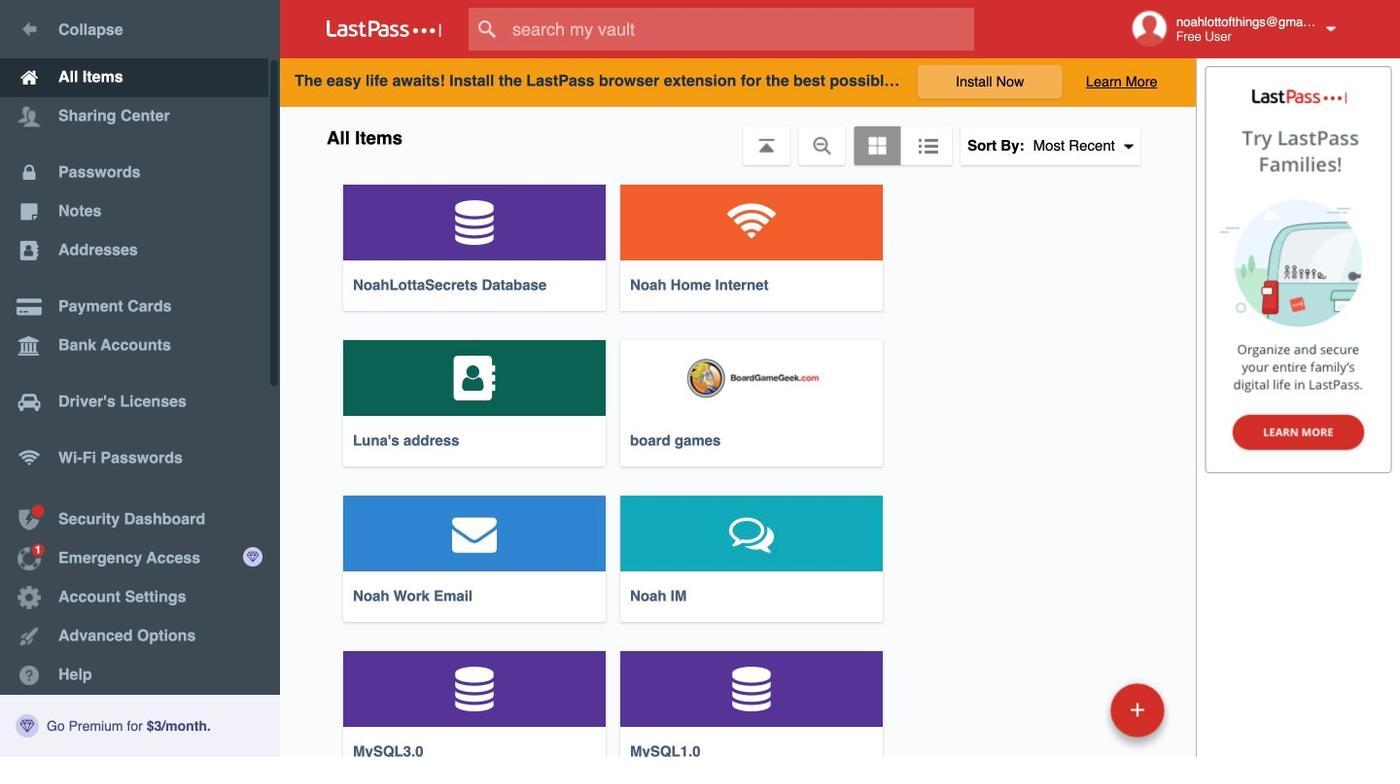Task type: describe. For each thing, give the bounding box(es) containing it.
Search search field
[[469, 8, 1012, 51]]

new item element
[[977, 683, 1172, 738]]

main navigation navigation
[[0, 0, 280, 757]]

new item navigation
[[977, 678, 1177, 757]]

vault options navigation
[[280, 107, 1196, 165]]



Task type: locate. For each thing, give the bounding box(es) containing it.
search my vault text field
[[469, 8, 1012, 51]]

lastpass image
[[327, 20, 441, 38]]



